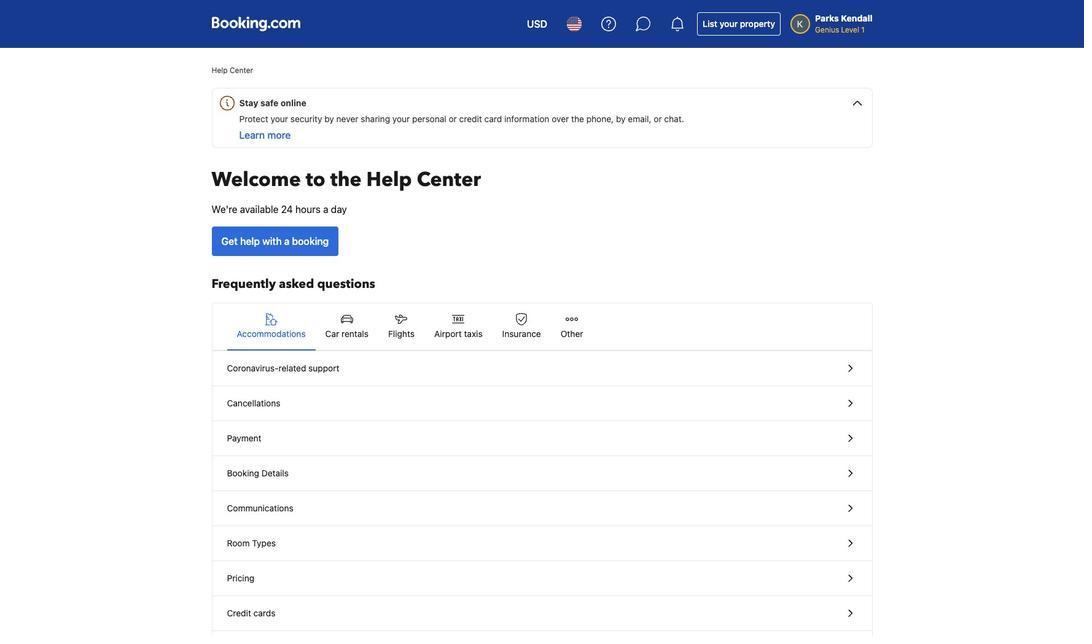 Task type: describe. For each thing, give the bounding box(es) containing it.
over
[[552, 114, 569, 124]]

insurance button
[[492, 303, 551, 350]]

1 or from the left
[[449, 114, 457, 124]]

0 vertical spatial a
[[323, 204, 328, 215]]

never
[[336, 114, 358, 124]]

day
[[331, 204, 347, 215]]

card
[[484, 114, 502, 124]]

safe
[[260, 98, 279, 108]]

1 horizontal spatial your
[[392, 114, 410, 124]]

stay safe online button
[[217, 88, 872, 113]]

travel alert element
[[212, 88, 873, 148]]

booking details button
[[212, 456, 872, 491]]

room
[[227, 538, 250, 549]]

payment button
[[212, 421, 872, 456]]

protect your security by never sharing your personal or credit card information over the phone, by email, or chat. learn more
[[239, 114, 684, 141]]

list your property link
[[697, 12, 781, 36]]

types
[[252, 538, 276, 549]]

1 by from the left
[[324, 114, 334, 124]]

help
[[240, 236, 260, 247]]

rentals
[[342, 329, 369, 339]]

hours
[[295, 204, 321, 215]]

credit
[[459, 114, 482, 124]]

learn more link
[[239, 130, 291, 141]]

flights button
[[378, 303, 424, 350]]

airport taxis button
[[424, 303, 492, 350]]

cancellations button
[[212, 386, 872, 421]]

flights
[[388, 329, 415, 339]]

stay safe online
[[239, 98, 306, 108]]

information
[[504, 114, 549, 124]]

your for protect your security by never sharing your personal or credit card information over the phone, by email, or chat. learn more
[[271, 114, 288, 124]]

credit cards
[[227, 608, 276, 619]]

payment
[[227, 433, 261, 443]]

stay
[[239, 98, 258, 108]]

0 horizontal spatial the
[[330, 166, 362, 193]]

level
[[841, 25, 859, 34]]

other button
[[551, 303, 593, 350]]

2 by from the left
[[616, 114, 626, 124]]

communications button
[[212, 491, 872, 526]]

car
[[325, 329, 339, 339]]

we're available 24 hours a day
[[212, 204, 347, 215]]

cancellations
[[227, 398, 280, 408]]

protect
[[239, 114, 268, 124]]

parks kendall genius level 1
[[815, 13, 873, 34]]

taxis
[[464, 329, 483, 339]]

1 vertical spatial center
[[417, 166, 481, 193]]

car rentals
[[325, 329, 369, 339]]

available
[[240, 204, 279, 215]]

your for list your property
[[720, 18, 738, 29]]

booking.com online hotel reservations image
[[212, 17, 300, 31]]

tab list containing accommodations
[[212, 303, 872, 351]]

learn
[[239, 130, 265, 141]]

phone,
[[586, 114, 614, 124]]

booking
[[227, 468, 259, 479]]

credit
[[227, 608, 251, 619]]

insurance
[[502, 329, 541, 339]]

the inside protect your security by never sharing your personal or credit card information over the phone, by email, or chat. learn more
[[571, 114, 584, 124]]

asked
[[279, 276, 314, 292]]

1
[[861, 25, 865, 34]]

frequently asked questions
[[212, 276, 375, 292]]

a inside button
[[284, 236, 290, 247]]

security
[[290, 114, 322, 124]]

welcome to the help center
[[212, 166, 481, 193]]

usd
[[527, 18, 547, 29]]



Task type: locate. For each thing, give the bounding box(es) containing it.
get help with a booking
[[221, 236, 329, 247]]

room types button
[[212, 526, 872, 561]]

your up more
[[271, 114, 288, 124]]

1 horizontal spatial help
[[366, 166, 412, 193]]

help
[[212, 66, 228, 75], [366, 166, 412, 193]]

coronavirus-related support
[[227, 363, 339, 373]]

pricing
[[227, 573, 254, 584]]

airport taxis
[[434, 329, 483, 339]]

email,
[[628, 114, 651, 124]]

or left credit
[[449, 114, 457, 124]]

more
[[267, 130, 291, 141]]

kendall
[[841, 13, 873, 23]]

1 vertical spatial the
[[330, 166, 362, 193]]

to
[[306, 166, 325, 193]]

questions
[[317, 276, 375, 292]]

0 horizontal spatial your
[[271, 114, 288, 124]]

your right list
[[720, 18, 738, 29]]

get
[[221, 236, 238, 247]]

booking details
[[227, 468, 289, 479]]

0 horizontal spatial help
[[212, 66, 228, 75]]

we're
[[212, 204, 237, 215]]

0 horizontal spatial center
[[230, 66, 253, 75]]

your right sharing
[[392, 114, 410, 124]]

1 horizontal spatial center
[[417, 166, 481, 193]]

other
[[561, 329, 583, 339]]

24
[[281, 204, 293, 215]]

center up stay at the top of the page
[[230, 66, 253, 75]]

list your property
[[703, 18, 775, 29]]

the right over
[[571, 114, 584, 124]]

coronavirus-
[[227, 363, 279, 373]]

room types
[[227, 538, 276, 549]]

parks
[[815, 13, 839, 23]]

1 horizontal spatial a
[[323, 204, 328, 215]]

a right with
[[284, 236, 290, 247]]

communications
[[227, 503, 293, 514]]

a
[[323, 204, 328, 215], [284, 236, 290, 247]]

help center
[[212, 66, 253, 75]]

accommodations button
[[227, 303, 316, 350]]

or left chat.
[[654, 114, 662, 124]]

get help with a booking button
[[212, 227, 339, 256]]

accommodations
[[237, 329, 306, 339]]

pricing button
[[212, 561, 872, 596]]

0 vertical spatial the
[[571, 114, 584, 124]]

cards
[[253, 608, 276, 619]]

details
[[262, 468, 289, 479]]

genius
[[815, 25, 839, 34]]

car rentals button
[[316, 303, 378, 350]]

chat.
[[664, 114, 684, 124]]

property
[[740, 18, 775, 29]]

1 horizontal spatial by
[[616, 114, 626, 124]]

0 vertical spatial help
[[212, 66, 228, 75]]

coronavirus-related support button
[[212, 351, 872, 386]]

your
[[720, 18, 738, 29], [271, 114, 288, 124], [392, 114, 410, 124]]

usd button
[[520, 9, 555, 39]]

with
[[262, 236, 282, 247]]

personal
[[412, 114, 446, 124]]

the
[[571, 114, 584, 124], [330, 166, 362, 193]]

1 vertical spatial a
[[284, 236, 290, 247]]

tab list
[[212, 303, 872, 351]]

credit cards button
[[212, 596, 872, 631]]

booking
[[292, 236, 329, 247]]

1 vertical spatial help
[[366, 166, 412, 193]]

by left email,
[[616, 114, 626, 124]]

2 horizontal spatial your
[[720, 18, 738, 29]]

support
[[308, 363, 339, 373]]

0 horizontal spatial by
[[324, 114, 334, 124]]

by left never
[[324, 114, 334, 124]]

by
[[324, 114, 334, 124], [616, 114, 626, 124]]

the up day
[[330, 166, 362, 193]]

0 horizontal spatial a
[[284, 236, 290, 247]]

sharing
[[361, 114, 390, 124]]

online
[[281, 98, 306, 108]]

frequently
[[212, 276, 276, 292]]

airport
[[434, 329, 462, 339]]

2 or from the left
[[654, 114, 662, 124]]

or
[[449, 114, 457, 124], [654, 114, 662, 124]]

center
[[230, 66, 253, 75], [417, 166, 481, 193]]

center down protect your security by never sharing your personal or credit card information over the phone, by email, or chat. learn more
[[417, 166, 481, 193]]

1 horizontal spatial the
[[571, 114, 584, 124]]

0 vertical spatial center
[[230, 66, 253, 75]]

welcome
[[212, 166, 301, 193]]

related
[[279, 363, 306, 373]]

1 horizontal spatial or
[[654, 114, 662, 124]]

list
[[703, 18, 718, 29]]

a left day
[[323, 204, 328, 215]]

0 horizontal spatial or
[[449, 114, 457, 124]]



Task type: vqa. For each thing, say whether or not it's contained in the screenshot.
& corresponding to Privacy
no



